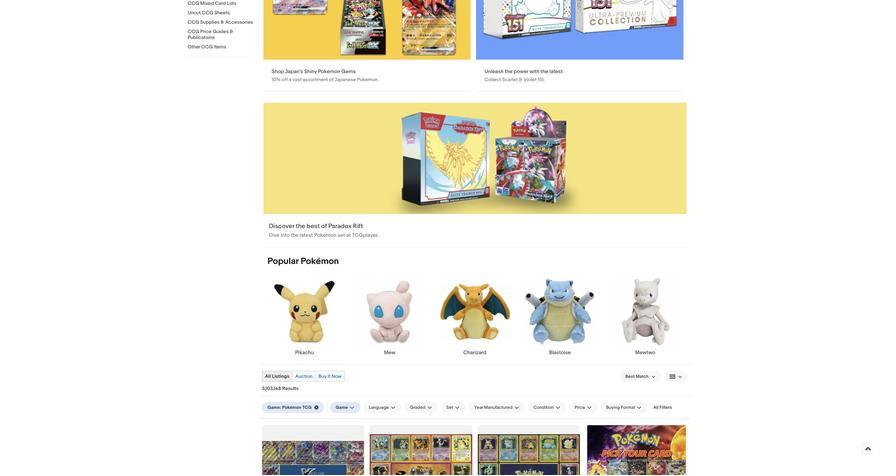 Task type: describe. For each thing, give the bounding box(es) containing it.
buy it now
[[319, 374, 342, 380]]

vast
[[293, 77, 302, 83]]

scarlet
[[503, 77, 518, 83]]

ccg mixed card lots link
[[188, 0, 254, 7]]

graded button
[[405, 403, 438, 414]]

the right into
[[291, 232, 299, 239]]

game:
[[268, 406, 282, 411]]

condition button
[[528, 403, 567, 414]]

game button
[[330, 403, 361, 414]]

buy
[[319, 374, 327, 380]]

other ccg items link
[[188, 44, 254, 51]]

151.
[[538, 77, 545, 83]]

with
[[530, 68, 540, 75]]

buying
[[607, 406, 621, 411]]

assortment
[[303, 77, 328, 83]]

results
[[282, 386, 299, 392]]

all filters
[[654, 406, 673, 411]]

at
[[347, 232, 351, 239]]

mew link
[[347, 276, 433, 357]]

popular
[[268, 256, 299, 267]]

match
[[636, 375, 649, 380]]

3,103,148 results
[[262, 386, 299, 392]]

buying format
[[607, 406, 636, 411]]

best
[[626, 375, 635, 380]]

unleash
[[485, 68, 504, 75]]

year
[[475, 406, 484, 411]]

it
[[328, 374, 331, 380]]

all listings link
[[263, 372, 292, 382]]

items
[[214, 44, 226, 50]]

price inside dropdown button
[[575, 406, 586, 411]]

ccg mixed card lots uncut ccg sheets ccg supplies & accessories ccg price guides & publications other ccg items
[[188, 0, 253, 50]]

latest inside the discover the best of paradox rift dive into the latest pokémon set at tcgplayer.
[[300, 232, 313, 239]]

condition
[[534, 406, 554, 411]]

set button
[[441, 403, 466, 414]]

all filters button
[[651, 403, 675, 414]]

unleash the power with the latest collect scarlet & violet 151.
[[485, 68, 563, 83]]

game
[[336, 406, 348, 411]]

uncut ccg sheets link
[[188, 10, 254, 16]]

the left best
[[296, 223, 305, 231]]

buying format button
[[601, 403, 648, 414]]

ccg down mixed
[[202, 10, 214, 16]]

tcg
[[303, 406, 312, 411]]

0 horizontal spatial pokemon
[[318, 68, 341, 75]]

latest inside unleash the power with the latest collect scarlet & violet 151.
[[550, 68, 563, 75]]

discover the best of paradox rift dive into the latest pokémon set at tcgplayer.
[[269, 223, 379, 239]]

sheets
[[215, 10, 230, 16]]

dive
[[269, 232, 280, 239]]

mixed
[[200, 0, 214, 6]]

view: gallery view image
[[670, 374, 683, 381]]

the up scarlet on the top
[[505, 68, 513, 75]]

shop
[[272, 68, 284, 75]]

all for all filters
[[654, 406, 659, 411]]

of inside shop japan's shiny pokemon gems 10% off a vast assortment of japanese pokemon
[[329, 77, 334, 83]]

best
[[307, 223, 320, 231]]

best match
[[626, 375, 649, 380]]

rift
[[353, 223, 363, 231]]

ccg supplies & accessories link
[[188, 19, 254, 26]]

collect
[[485, 77, 502, 83]]

game: pokémon tcg link
[[262, 403, 324, 414]]

best match button
[[621, 372, 662, 383]]

pikachu link
[[262, 276, 347, 357]]

ccg down uncut
[[188, 19, 199, 25]]

pokémon inside the discover the best of paradox rift dive into the latest pokémon set at tcgplayer.
[[314, 232, 337, 239]]

format
[[622, 406, 636, 411]]

auction link
[[293, 372, 316, 382]]

popular pokémon
[[268, 256, 339, 267]]

mewtwo link
[[603, 276, 688, 357]]



Task type: vqa. For each thing, say whether or not it's contained in the screenshot.
Worldwide
no



Task type: locate. For each thing, give the bounding box(es) containing it.
japanese
[[335, 77, 356, 83]]

of inside the discover the best of paradox rift dive into the latest pokémon set at tcgplayer.
[[322, 223, 327, 231]]

the up the 151.
[[541, 68, 549, 75]]

publications
[[188, 35, 215, 40]]

1 horizontal spatial &
[[230, 29, 234, 35]]

set
[[447, 406, 454, 411]]

shiny
[[305, 68, 317, 75]]

pokemon
[[318, 68, 341, 75], [357, 77, 378, 83]]

1 vertical spatial of
[[322, 223, 327, 231]]

into
[[281, 232, 290, 239]]

of left the japanese
[[329, 77, 334, 83]]

other
[[188, 44, 200, 50]]

price right condition dropdown button
[[575, 406, 586, 411]]

0 horizontal spatial of
[[322, 223, 327, 231]]

pokémon down the discover the best of paradox rift dive into the latest pokémon set at tcgplayer.
[[301, 256, 339, 267]]

& down uncut ccg sheets link
[[221, 19, 224, 25]]

& down power
[[519, 77, 523, 83]]

blastoise link
[[518, 276, 603, 357]]

guides
[[213, 29, 229, 35]]

1 vertical spatial pokémon
[[301, 256, 339, 267]]

filters
[[660, 406, 673, 411]]

pokemon gym challenge & gym heroes: choose your card - 100% authentic | wotc image
[[370, 435, 473, 476]]

latest
[[550, 68, 563, 75], [300, 232, 313, 239]]

&
[[221, 19, 224, 25], [230, 29, 234, 35], [519, 77, 523, 83]]

all listings
[[265, 374, 290, 380]]

0 vertical spatial &
[[221, 19, 224, 25]]

list containing pikachu
[[259, 276, 691, 365]]

pokemon right the japanese
[[357, 77, 378, 83]]

0 vertical spatial pokemon
[[318, 68, 341, 75]]

1 horizontal spatial latest
[[550, 68, 563, 75]]

game: pokémon tcg
[[268, 406, 312, 411]]

of
[[329, 77, 334, 83], [322, 223, 327, 231]]

ccg down publications
[[202, 44, 213, 50]]

1 vertical spatial pokemon
[[357, 77, 378, 83]]

0 vertical spatial pokémon
[[314, 232, 337, 239]]

pokémon left tcg
[[283, 406, 302, 411]]

buy it now link
[[316, 372, 345, 382]]

graded
[[410, 406, 426, 411]]

gems
[[342, 68, 356, 75]]

ccg up other
[[188, 29, 199, 35]]

blastoise
[[550, 350, 571, 357]]

pokémon
[[314, 232, 337, 239], [301, 256, 339, 267], [283, 406, 302, 411]]

mew
[[384, 350, 396, 357]]

power
[[514, 68, 529, 75]]

ccg price guides & publications link
[[188, 29, 254, 41]]

all inside "link"
[[265, 374, 271, 380]]

listings
[[272, 374, 290, 380]]

year manufactured
[[475, 406, 513, 411]]

& inside unleash the power with the latest collect scarlet & violet 151.
[[519, 77, 523, 83]]

language button
[[364, 403, 402, 414]]

price down supplies
[[200, 29, 212, 35]]

discover
[[269, 223, 295, 231]]

all up 3,103,148
[[265, 374, 271, 380]]

1999 pokemon base set: choose your card! all cards available - 100% authentic image
[[478, 435, 581, 476]]

price inside ccg mixed card lots uncut ccg sheets ccg supplies & accessories ccg price guides & publications other ccg items
[[200, 29, 212, 35]]

pokemon vmax - choose your card - all available, ultra rare, full art holo tcg image
[[262, 442, 365, 476]]

1 horizontal spatial all
[[654, 406, 659, 411]]

all left filters
[[654, 406, 659, 411]]

pokémon for game: pokémon tcg
[[283, 406, 302, 411]]

now
[[332, 374, 342, 380]]

auction
[[296, 374, 313, 380]]

10%
[[272, 77, 281, 83]]

year manufactured button
[[469, 403, 526, 414]]

0 horizontal spatial price
[[200, 29, 212, 35]]

& right the guides
[[230, 29, 234, 35]]

manufactured
[[485, 406, 513, 411]]

1 vertical spatial price
[[575, 406, 586, 411]]

charizard link
[[433, 276, 518, 357]]

0 horizontal spatial all
[[265, 374, 271, 380]]

1 horizontal spatial of
[[329, 77, 334, 83]]

0 vertical spatial all
[[265, 374, 271, 380]]

lots
[[227, 0, 237, 6]]

all
[[265, 374, 271, 380], [654, 406, 659, 411]]

2022 pokemon lost origin complete your set/pick card-main set/trainer gallery m image
[[588, 426, 687, 476]]

ccg
[[188, 0, 199, 6], [202, 10, 214, 16], [188, 19, 199, 25], [188, 29, 199, 35], [202, 44, 213, 50]]

of right best
[[322, 223, 327, 231]]

all for all listings
[[265, 374, 271, 380]]

None text field
[[264, 0, 471, 91], [477, 0, 684, 91], [264, 103, 687, 247], [264, 0, 471, 91], [477, 0, 684, 91], [264, 103, 687, 247]]

latest down best
[[300, 232, 313, 239]]

1 horizontal spatial price
[[575, 406, 586, 411]]

0 horizontal spatial latest
[[300, 232, 313, 239]]

shop japan's shiny pokemon gems 10% off a vast assortment of japanese pokemon
[[272, 68, 378, 83]]

pokémon inside 'link'
[[283, 406, 302, 411]]

pokémon for popular pokémon
[[301, 256, 339, 267]]

0 vertical spatial of
[[329, 77, 334, 83]]

a
[[289, 77, 292, 83]]

1 horizontal spatial pokemon
[[357, 77, 378, 83]]

2 vertical spatial pokémon
[[283, 406, 302, 411]]

mewtwo
[[636, 350, 656, 357]]

2 horizontal spatial &
[[519, 77, 523, 83]]

0 horizontal spatial &
[[221, 19, 224, 25]]

3,103,148
[[262, 386, 281, 392]]

latest right with
[[550, 68, 563, 75]]

supplies
[[200, 19, 220, 25]]

2 vertical spatial &
[[519, 77, 523, 83]]

set
[[338, 232, 345, 239]]

off
[[282, 77, 288, 83]]

accessories
[[225, 19, 253, 25]]

pikachu
[[295, 350, 314, 357]]

list
[[259, 276, 691, 365]]

violet
[[524, 77, 537, 83]]

0 vertical spatial latest
[[550, 68, 563, 75]]

tcgplayer.
[[352, 232, 379, 239]]

pokemon up assortment
[[318, 68, 341, 75]]

card
[[215, 0, 226, 6]]

uncut
[[188, 10, 201, 16]]

charizard
[[464, 350, 487, 357]]

price button
[[570, 403, 598, 414]]

japan's
[[285, 68, 303, 75]]

1 vertical spatial all
[[654, 406, 659, 411]]

paradox
[[329, 223, 352, 231]]

all inside button
[[654, 406, 659, 411]]

1 vertical spatial latest
[[300, 232, 313, 239]]

ccg up uncut
[[188, 0, 199, 6]]

language
[[369, 406, 389, 411]]

1 vertical spatial &
[[230, 29, 234, 35]]

pokémon down best
[[314, 232, 337, 239]]

the
[[505, 68, 513, 75], [541, 68, 549, 75], [296, 223, 305, 231], [291, 232, 299, 239]]

0 vertical spatial price
[[200, 29, 212, 35]]



